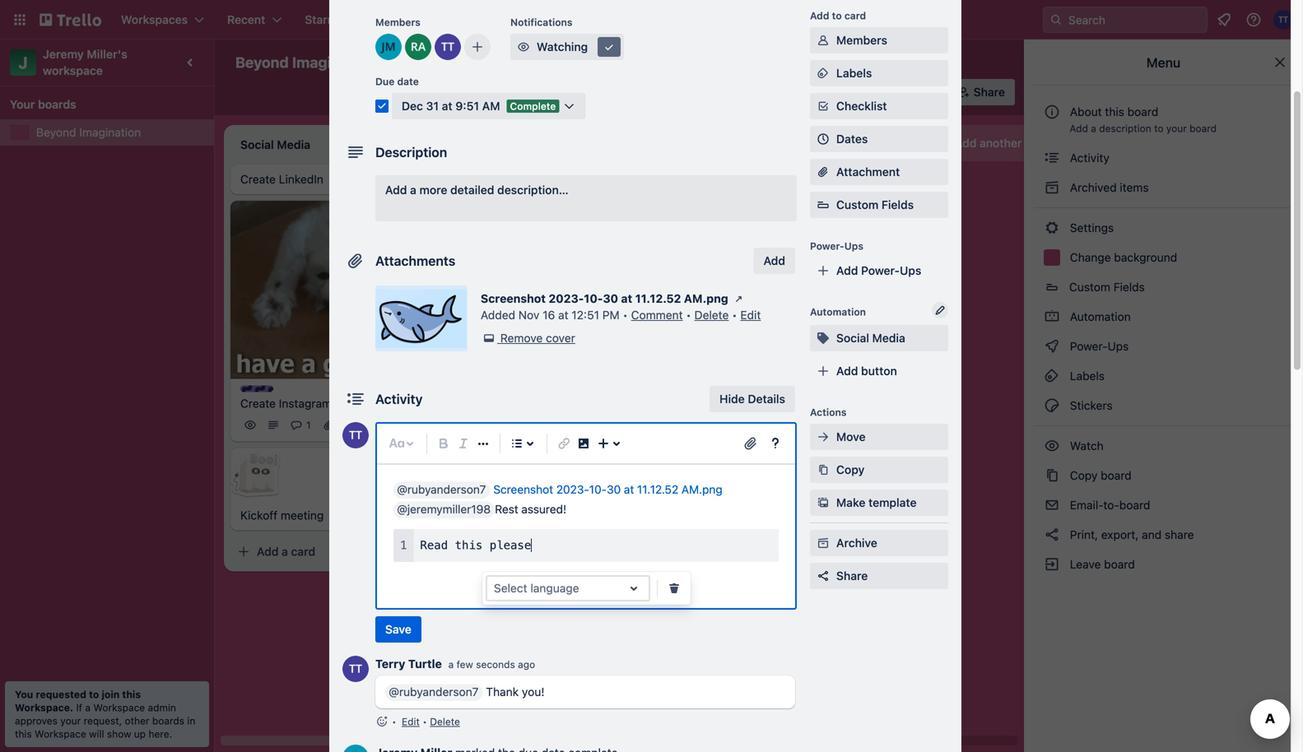 Task type: describe. For each thing, give the bounding box(es) containing it.
join
[[102, 689, 120, 701]]

print, export, and share link
[[1034, 522, 1294, 548]]

watch link
[[1034, 433, 1294, 459]]

a few seconds ago link
[[448, 659, 535, 671]]

social
[[837, 331, 870, 345]]

fields for menu
[[1114, 280, 1145, 294]]

editor toolbar toolbar
[[384, 431, 789, 457]]

this inside if a workspace admin approves your request, other boards in this workspace will show up here.
[[15, 729, 32, 740]]

menu
[[1147, 55, 1181, 70]]

create instagram link
[[240, 396, 431, 412]]

open information menu image
[[1246, 12, 1262, 28]]

sm image for activity "link"
[[1044, 150, 1061, 166]]

about
[[1070, 105, 1102, 119]]

sm image for stickers link
[[1044, 398, 1061, 414]]

am.png inside @rubyanderson7 screenshot 2023-10-30 at 11.12.52 am.png @jeremymiller198 rest assured!
[[682, 483, 723, 497]]

copy for copy
[[837, 463, 865, 477]]

Board name text field
[[227, 49, 384, 76]]

list
[[1025, 136, 1041, 150]]

background
[[1114, 251, 1178, 264]]

board up activity "link"
[[1190, 123, 1217, 134]]

imagination inside board name text box
[[292, 54, 376, 71]]

Select language text field
[[494, 582, 497, 596]]

nov
[[519, 308, 540, 322]]

if a workspace admin approves your request, other boards in this workspace will show up here.
[[15, 702, 195, 740]]

custom for add to card
[[837, 198, 879, 212]]

add inside about this board add a description to your board
[[1070, 123, 1088, 134]]

dates button
[[810, 126, 949, 152]]

0 vertical spatial to
[[832, 10, 842, 21]]

1 horizontal spatial jeremy miller (jeremymiller198) image
[[626, 399, 646, 419]]

archived items
[[1067, 181, 1149, 194]]

0 vertical spatial labels
[[837, 66, 872, 80]]

change
[[1070, 251, 1111, 264]]

leave board link
[[1034, 552, 1294, 578]]

more formatting image
[[473, 434, 493, 454]]

another
[[980, 136, 1022, 150]]

screenshot 2023-10-30 at 11.12.52 am.png link
[[493, 483, 723, 497]]

board
[[586, 56, 619, 69]]

jeremy miller's workspace
[[43, 47, 130, 77]]

2 horizontal spatial power-
[[1070, 340, 1108, 353]]

16
[[543, 308, 555, 322]]

detailed
[[451, 183, 494, 197]]

1 horizontal spatial labels link
[[1034, 363, 1294, 389]]

0 vertical spatial 10-
[[584, 292, 603, 306]]

make template link
[[810, 490, 949, 516]]

few
[[457, 659, 473, 671]]

2 1 from the left
[[339, 420, 343, 431]]

@rubyanderson7 thank you!
[[389, 686, 545, 699]]

add button
[[837, 364, 897, 378]]

0 horizontal spatial ups
[[845, 240, 864, 252]]

2 horizontal spatial ups
[[1108, 340, 1129, 353]]

11.12.52 inside @rubyanderson7 screenshot 2023-10-30 at 11.12.52 am.png @jeremymiller198 rest assured!
[[637, 483, 679, 497]]

to inside about this board add a description to your board
[[1155, 123, 1164, 134]]

added
[[481, 308, 516, 322]]

back to home image
[[40, 7, 101, 33]]

request,
[[84, 716, 122, 727]]

this inside about this board add a description to your board
[[1105, 105, 1125, 119]]

0 vertical spatial share button
[[951, 79, 1015, 105]]

social media button
[[810, 325, 949, 352]]

1 horizontal spatial members
[[837, 33, 888, 47]]

1 vertical spatial power-ups
[[1067, 340, 1132, 353]]

terry turtle (terryturtle) image up editor toolbar toolbar
[[603, 399, 623, 419]]

0 horizontal spatial ruby anderson (rubyanderson7) image
[[649, 399, 669, 419]]

leave board
[[1067, 558, 1135, 571]]

copy board link
[[1034, 463, 1294, 489]]

date
[[397, 76, 419, 87]]

checklist link
[[810, 93, 949, 119]]

your boards
[[10, 98, 76, 111]]

instagram
[[279, 397, 332, 411]]

imagination inside "link"
[[79, 126, 141, 139]]

boards inside if a workspace admin approves your request, other boards in this workspace will show up here.
[[152, 716, 184, 727]]

and
[[1142, 528, 1162, 542]]

create instagram
[[240, 397, 332, 411]]

save
[[385, 623, 412, 637]]

add a more detailed description… link
[[375, 175, 797, 222]]

add a card for the rightmost the add a card button
[[491, 440, 549, 453]]

sm image for the rightmost labels link
[[1044, 368, 1061, 385]]

0 vertical spatial power-ups
[[810, 240, 864, 252]]

comment link
[[631, 308, 683, 322]]

workspace inside button
[[447, 56, 507, 69]]

board down export,
[[1104, 558, 1135, 571]]

0 horizontal spatial jeremy miller (jeremymiller198) image
[[375, 34, 402, 60]]

pm
[[603, 308, 620, 322]]

j
[[18, 53, 28, 72]]

0 vertical spatial delete
[[695, 308, 729, 322]]

sm image for the power-ups link
[[1044, 338, 1061, 355]]

am
[[482, 99, 500, 113]]

at right 16
[[558, 308, 569, 322]]

add reaction image
[[375, 714, 389, 730]]

board up print, export, and share at the bottom right of the page
[[1120, 499, 1151, 512]]

notifications
[[511, 16, 573, 28]]

terry turtle (terryturtle) image left add members to card 'icon'
[[435, 34, 461, 60]]

0 horizontal spatial activity
[[375, 392, 423, 407]]

rest
[[495, 503, 518, 516]]

0 horizontal spatial labels link
[[810, 60, 949, 86]]

add inside "button"
[[837, 364, 858, 378]]

email-to-board
[[1067, 499, 1151, 512]]

at up comment link
[[621, 292, 633, 306]]

description
[[1099, 123, 1152, 134]]

2 horizontal spatial jeremy miller (jeremymiller198) image
[[901, 81, 924, 104]]

archive
[[837, 536, 878, 550]]

stickers link
[[1034, 393, 1294, 419]]

a inside about this board add a description to your board
[[1091, 123, 1097, 134]]

color: purple, title: none image
[[240, 386, 273, 393]]

board up description at the top of page
[[1128, 105, 1159, 119]]

this inside you requested to join this workspace.
[[122, 689, 141, 701]]

terry
[[375, 658, 405, 671]]

create from template… image
[[889, 180, 903, 193]]

sm image for move "link"
[[815, 429, 832, 445]]

dec 31 at 9:51 am
[[402, 99, 500, 113]]

add inside button
[[955, 136, 977, 150]]

create button
[[478, 7, 534, 33]]

you
[[15, 689, 33, 701]]

comment
[[631, 308, 683, 322]]

add power-ups link
[[810, 258, 949, 284]]

thank
[[486, 686, 519, 699]]

checklist
[[837, 99, 887, 113]]

up
[[134, 729, 146, 740]]

attachment button
[[810, 159, 949, 185]]

automation link
[[1034, 304, 1294, 330]]

jeremy miller (jeremymiller198) image
[[415, 416, 435, 435]]

activity inside "link"
[[1067, 151, 1110, 165]]

kickoff meeting
[[240, 509, 324, 523]]

attachment
[[837, 165, 900, 179]]

custom fields for add to card
[[837, 198, 914, 212]]

1 vertical spatial add a card button
[[231, 539, 415, 565]]

please
[[490, 539, 531, 553]]

assured!
[[522, 503, 567, 516]]

terry turtle (terryturtle) image down create instagram link
[[343, 422, 369, 449]]

added nov 16 at 12:51 pm
[[481, 308, 620, 322]]

edit for edit
[[741, 308, 761, 322]]

Main content area, start typing to enter text. text field
[[394, 480, 779, 592]]

lists image
[[507, 434, 527, 454]]

color: bold red, title: "thoughts" element
[[474, 171, 536, 184]]

board link
[[558, 49, 628, 76]]

details
[[748, 392, 786, 406]]

sm image for "archived items" "link"
[[1044, 180, 1061, 196]]

0 vertical spatial edit link
[[741, 308, 761, 322]]

0 vertical spatial members
[[375, 16, 421, 28]]

10- inside @rubyanderson7 screenshot 2023-10-30 at 11.12.52 am.png @jeremymiller198 rest assured!
[[589, 483, 607, 497]]

sm image up board
[[601, 39, 618, 55]]

0 horizontal spatial workspace
[[35, 729, 86, 740]]

turtle
[[408, 658, 442, 671]]

sm image for email-to-board link
[[1044, 497, 1061, 514]]

board up to-
[[1101, 469, 1132, 483]]

a inside terry turtle a few seconds ago
[[448, 659, 454, 671]]

language
[[531, 582, 579, 595]]

0 horizontal spatial automation
[[810, 306, 866, 318]]

due date
[[375, 76, 419, 87]]

0 notifications image
[[1215, 10, 1234, 30]]

0 vertical spatial 2023-
[[549, 292, 584, 306]]

remove cover link
[[481, 330, 575, 347]]

sm image for copy link
[[815, 462, 832, 478]]

remove
[[500, 331, 543, 345]]

terry turtle (terryturtle) image left jeremy miller (jeremymiller198) icon
[[392, 416, 412, 435]]

1 horizontal spatial add a card button
[[464, 434, 649, 460]]

2 horizontal spatial card
[[845, 10, 866, 21]]

will
[[89, 729, 104, 740]]

save button
[[375, 617, 421, 643]]

0 vertical spatial am.png
[[684, 292, 728, 306]]

create linkedin link
[[240, 171, 431, 188]]

add power-ups
[[837, 264, 922, 278]]

beyond imagination inside "link"
[[36, 126, 141, 139]]

0 horizontal spatial share button
[[810, 563, 949, 590]]

0 vertical spatial screenshot
[[481, 292, 546, 306]]

create linkedin
[[240, 173, 324, 186]]

1 horizontal spatial automation
[[1067, 310, 1131, 324]]

actions
[[810, 407, 847, 418]]

attach and insert link image
[[743, 436, 759, 452]]

your inside about this board add a description to your board
[[1167, 123, 1187, 134]]

watching
[[537, 40, 588, 54]]

30 inside @rubyanderson7 screenshot 2023-10-30 at 11.12.52 am.png @jeremymiller198 rest assured!
[[607, 483, 621, 497]]

1 horizontal spatial ups
[[900, 264, 922, 278]]

1 vertical spatial delete
[[430, 716, 460, 728]]

description
[[375, 145, 447, 160]]



Task type: vqa. For each thing, say whether or not it's contained in the screenshot.
🌊
no



Task type: locate. For each thing, give the bounding box(es) containing it.
1 horizontal spatial your
[[1167, 123, 1187, 134]]

1 vertical spatial to
[[1155, 123, 1164, 134]]

to left 'join'
[[89, 689, 99, 701]]

0 vertical spatial beyond
[[236, 54, 289, 71]]

1 vertical spatial fields
[[1114, 280, 1145, 294]]

at inside @rubyanderson7 screenshot 2023-10-30 at 11.12.52 am.png @jeremymiller198 rest assured!
[[624, 483, 634, 497]]

custom down the change
[[1070, 280, 1111, 294]]

2 horizontal spatial workspace
[[447, 56, 507, 69]]

0 horizontal spatial power-ups
[[810, 240, 864, 252]]

your down if
[[60, 716, 81, 727]]

beyond inside beyond imagination "link"
[[36, 126, 76, 139]]

edit
[[741, 308, 761, 322], [402, 716, 420, 728]]

1 vertical spatial 2023-
[[556, 483, 589, 497]]

0 vertical spatial custom fields button
[[810, 197, 949, 213]]

custom fields button for add to card
[[810, 197, 949, 213]]

1 vertical spatial 11.12.52
[[637, 483, 679, 497]]

leave
[[1070, 558, 1101, 571]]

0 horizontal spatial members
[[375, 16, 421, 28]]

2 vertical spatial create
[[240, 397, 276, 411]]

custom
[[837, 198, 879, 212], [1070, 280, 1111, 294]]

create down color: purple, title: none icon
[[240, 397, 276, 411]]

meeting
[[281, 509, 324, 523]]

terry turtle (terryturtle) image right filters
[[880, 81, 903, 104]]

0 horizontal spatial custom fields button
[[810, 197, 949, 213]]

sm image for watching button
[[515, 39, 532, 55]]

1 horizontal spatial share button
[[951, 79, 1015, 105]]

a left the few
[[448, 659, 454, 671]]

@rubyanderson7 screenshot 2023-10-30 at 11.12.52 am.png @jeremymiller198 rest assured!
[[397, 483, 723, 516]]

boards
[[38, 98, 76, 111], [152, 716, 184, 727]]

make
[[837, 496, 866, 510]]

screenshot up rest
[[493, 483, 553, 497]]

•
[[423, 716, 427, 728]]

1 down instagram in the bottom left of the page
[[306, 420, 311, 431]]

beyond imagination
[[236, 54, 376, 71], [36, 126, 141, 139]]

2 vertical spatial workspace
[[35, 729, 86, 740]]

0 horizontal spatial labels
[[837, 66, 872, 80]]

2023- up added nov 16 at 12:51 pm
[[549, 292, 584, 306]]

sm image inside copy link
[[815, 462, 832, 478]]

sm image inside "archived items" "link"
[[1044, 180, 1061, 196]]

2 vertical spatial power-
[[1070, 340, 1108, 353]]

this right 'join'
[[122, 689, 141, 701]]

edit link left •
[[402, 716, 420, 728]]

@rubyanderson7 inside @rubyanderson7 screenshot 2023-10-30 at 11.12.52 am.png @jeremymiller198 rest assured!
[[397, 483, 486, 497]]

0 horizontal spatial card
[[291, 545, 315, 559]]

ups down automation link
[[1108, 340, 1129, 353]]

1 horizontal spatial copy
[[1070, 469, 1098, 483]]

add members to card image
[[471, 39, 484, 55]]

power-ups link
[[1034, 334, 1294, 360]]

edit left •
[[402, 716, 420, 728]]

share for the leftmost 'share' "button"
[[837, 569, 868, 583]]

0 vertical spatial 30
[[603, 292, 618, 306]]

sm image inside activity "link"
[[1044, 150, 1061, 166]]

0 vertical spatial 11.12.52
[[635, 292, 681, 306]]

1 vertical spatial imagination
[[79, 126, 141, 139]]

0 vertical spatial custom
[[837, 198, 879, 212]]

power- up stickers
[[1070, 340, 1108, 353]]

custom fields button for menu
[[1034, 274, 1294, 301]]

@rubyanderson7 for @rubyanderson7 thank you!
[[389, 686, 479, 699]]

thinking link
[[474, 181, 665, 198]]

sm image for automation link
[[1044, 309, 1061, 325]]

0 vertical spatial terry turtle (terryturtle) image
[[1274, 10, 1294, 30]]

1 vertical spatial edit link
[[402, 716, 420, 728]]

create up workspace visible
[[488, 13, 524, 26]]

beyond imagination down your boards with 1 items element
[[36, 126, 141, 139]]

create inside button
[[488, 13, 524, 26]]

custom down attachment
[[837, 198, 879, 212]]

this
[[1105, 105, 1125, 119], [455, 539, 483, 553], [122, 689, 141, 701], [15, 729, 32, 740]]

labels link up stickers link
[[1034, 363, 1294, 389]]

archived items link
[[1034, 175, 1294, 201]]

beyond imagination up due
[[236, 54, 376, 71]]

0 horizontal spatial boards
[[38, 98, 76, 111]]

a down kickoff meeting
[[282, 545, 288, 559]]

screenshot up added
[[481, 292, 546, 306]]

terry turtle a few seconds ago
[[375, 658, 535, 671]]

add a card for the bottommost the add a card button
[[257, 545, 315, 559]]

at down editor toolbar toolbar
[[624, 483, 634, 497]]

screenshot inside @rubyanderson7 screenshot 2023-10-30 at 11.12.52 am.png @jeremymiller198 rest assured!
[[493, 483, 553, 497]]

@rubyanderson7 down turtle
[[389, 686, 479, 699]]

0 vertical spatial ruby anderson (rubyanderson7) image
[[923, 81, 946, 104]]

linkedin
[[279, 173, 324, 186]]

complete
[[510, 100, 556, 112]]

move link
[[810, 424, 949, 450]]

jeremy miller (jeremymiller198) image right checklist
[[901, 81, 924, 104]]

create for create instagram
[[240, 397, 276, 411]]

at right 31
[[442, 99, 453, 113]]

workspace down approves
[[35, 729, 86, 740]]

a right more formatting icon
[[516, 440, 522, 453]]

mark due date as complete image
[[375, 100, 389, 113]]

2 vertical spatial jeremy miller (jeremymiller198) image
[[626, 399, 646, 419]]

create for create linkedin
[[240, 173, 276, 186]]

share up add another list
[[974, 85, 1005, 99]]

delete right •
[[430, 716, 460, 728]]

sm image up visible at top
[[515, 39, 532, 55]]

1 horizontal spatial beyond
[[236, 54, 289, 71]]

1 vertical spatial terry turtle (terryturtle) image
[[880, 81, 903, 104]]

your
[[10, 98, 35, 111]]

sm image right list
[[1044, 150, 1061, 166]]

sm image inside checklist link
[[815, 98, 832, 114]]

media
[[873, 331, 906, 345]]

1 vertical spatial ruby anderson (rubyanderson7) image
[[649, 399, 669, 419]]

archived
[[1070, 181, 1117, 194]]

sm image inside archive link
[[815, 535, 832, 552]]

delete link right •
[[430, 716, 460, 728]]

automation
[[810, 306, 866, 318], [1067, 310, 1131, 324]]

beyond imagination link
[[36, 124, 204, 141]]

sm image inside make template link
[[815, 495, 832, 511]]

fields down change background
[[1114, 280, 1145, 294]]

1 vertical spatial labels
[[1067, 369, 1105, 383]]

card down the meeting
[[291, 545, 315, 559]]

custom fields button down create from template… icon
[[810, 197, 949, 213]]

custom fields down change background
[[1070, 280, 1145, 294]]

image image
[[574, 434, 594, 454]]

seconds
[[476, 659, 515, 671]]

select
[[494, 582, 528, 595]]

1 horizontal spatial ruby anderson (rubyanderson7) image
[[923, 81, 946, 104]]

create for create
[[488, 13, 524, 26]]

copy
[[837, 463, 865, 477], [1070, 469, 1098, 483]]

sm image for left labels link
[[815, 65, 832, 82]]

0 vertical spatial imagination
[[292, 54, 376, 71]]

miller's
[[87, 47, 127, 61]]

members up ruby anderson (rubyanderson7) icon at the left top of page
[[375, 16, 421, 28]]

automation up "social"
[[810, 306, 866, 318]]

screenshot
[[481, 292, 546, 306], [493, 483, 553, 497]]

1 vertical spatial 30
[[607, 483, 621, 497]]

automation down the change
[[1067, 310, 1131, 324]]

custom for menu
[[1070, 280, 1111, 294]]

1
[[306, 420, 311, 431], [339, 420, 343, 431]]

ups
[[845, 240, 864, 252], [900, 264, 922, 278], [1108, 340, 1129, 353]]

sm image inside settings link
[[1044, 220, 1061, 236]]

0 vertical spatial beyond imagination
[[236, 54, 376, 71]]

ruby anderson (rubyanderson7) image up dates button
[[923, 81, 946, 104]]

card left image on the left bottom
[[525, 440, 549, 453]]

email-
[[1070, 499, 1104, 512]]

terry turtle (terryturtle) image left terry at the left of the page
[[343, 656, 369, 683]]

activity up the archived
[[1067, 151, 1110, 165]]

1 vertical spatial edit
[[402, 716, 420, 728]]

social media
[[837, 331, 906, 345]]

10- up 12:51 in the left of the page
[[584, 292, 603, 306]]

activity up jeremy miller (jeremymiller198) icon
[[375, 392, 423, 407]]

sm image for print, export, and share "link"
[[1044, 527, 1061, 543]]

Mark due date as complete checkbox
[[375, 100, 389, 113]]

0 vertical spatial custom fields
[[837, 198, 914, 212]]

power-ups up add power-ups
[[810, 240, 864, 252]]

add button
[[754, 248, 795, 274]]

boards right your
[[38, 98, 76, 111]]

2023-
[[549, 292, 584, 306], [556, 483, 589, 497]]

a left the more
[[410, 183, 417, 197]]

0 horizontal spatial copy
[[837, 463, 865, 477]]

fields down create from template… icon
[[882, 198, 914, 212]]

ago
[[518, 659, 535, 671]]

ups up add power-ups
[[845, 240, 864, 252]]

0 vertical spatial your
[[1167, 123, 1187, 134]]

power- up "social media" button
[[861, 264, 900, 278]]

sm image inside the leave board link
[[1044, 557, 1061, 573]]

dec
[[402, 99, 423, 113]]

description…
[[497, 183, 569, 197]]

card for the bottommost the add a card button
[[291, 545, 315, 559]]

0 horizontal spatial terry turtle (terryturtle) image
[[880, 81, 903, 104]]

sm image for remove cover link
[[481, 330, 497, 347]]

custom fields button up automation link
[[1034, 274, 1294, 301]]

card up members link
[[845, 10, 866, 21]]

edit link
[[741, 308, 761, 322], [402, 716, 420, 728]]

create
[[488, 13, 524, 26], [240, 173, 276, 186], [240, 397, 276, 411]]

dates
[[837, 132, 868, 146]]

@rubyanderson7 for @rubyanderson7 screenshot 2023-10-30 at 11.12.52 am.png @jeremymiller198 rest assured!
[[397, 483, 486, 497]]

jeremy miller (jeremymiller198) image up editor toolbar toolbar
[[626, 399, 646, 419]]

workspace down add members to card 'icon'
[[447, 56, 507, 69]]

0 horizontal spatial beyond imagination
[[36, 126, 141, 139]]

card for the rightmost the add a card button
[[525, 440, 549, 453]]

attachments
[[375, 253, 456, 269]]

11.12.52
[[635, 292, 681, 306], [637, 483, 679, 497]]

1 1 from the left
[[306, 420, 311, 431]]

jeremy miller (jeremymiller198) image left ruby anderson (rubyanderson7) icon at the left top of page
[[375, 34, 402, 60]]

sm image for "social media" button
[[815, 330, 832, 347]]

1 vertical spatial add a card
[[257, 545, 315, 559]]

0 vertical spatial card
[[845, 10, 866, 21]]

12:51
[[572, 308, 600, 322]]

custom fields
[[837, 198, 914, 212], [1070, 280, 1145, 294]]

sm image inside print, export, and share "link"
[[1044, 527, 1061, 543]]

add a card down kickoff meeting
[[257, 545, 315, 559]]

sm image for watch link
[[1044, 438, 1061, 455]]

1 horizontal spatial power-
[[861, 264, 900, 278]]

sm image inside "social media" button
[[815, 330, 832, 347]]

1 horizontal spatial delete link
[[695, 308, 729, 322]]

board
[[1128, 105, 1159, 119], [1190, 123, 1217, 134], [1101, 469, 1132, 483], [1120, 499, 1151, 512], [1104, 558, 1135, 571]]

sm image inside email-to-board link
[[1044, 497, 1061, 514]]

0 vertical spatial edit
[[741, 308, 761, 322]]

ruby anderson (rubyanderson7) image
[[405, 34, 431, 60]]

imagination up due
[[292, 54, 376, 71]]

1 horizontal spatial terry turtle (terryturtle) image
[[1274, 10, 1294, 30]]

you!
[[522, 686, 545, 699]]

1 horizontal spatial fields
[[1114, 280, 1145, 294]]

fields
[[882, 198, 914, 212], [1114, 280, 1145, 294]]

workspace
[[447, 56, 507, 69], [93, 702, 145, 714], [35, 729, 86, 740]]

about this board add a description to your board
[[1070, 105, 1217, 134]]

ruby anderson (rubyanderson7) image
[[923, 81, 946, 104], [649, 399, 669, 419]]

1 horizontal spatial share
[[974, 85, 1005, 99]]

1 vertical spatial share button
[[810, 563, 949, 590]]

remove cover
[[500, 331, 575, 345]]

this inside main content area, start typing to enter text. "text field"
[[455, 539, 483, 553]]

workspace
[[43, 64, 103, 77]]

0 vertical spatial share
[[974, 85, 1005, 99]]

sm image inside automation link
[[1044, 309, 1061, 325]]

10- down editor toolbar toolbar
[[589, 483, 607, 497]]

settings
[[1067, 221, 1114, 235]]

0 horizontal spatial power-
[[810, 240, 845, 252]]

0 horizontal spatial edit link
[[402, 716, 420, 728]]

star or unstar board image
[[394, 56, 407, 69]]

0 horizontal spatial delete link
[[430, 716, 460, 728]]

1 horizontal spatial 1
[[339, 420, 343, 431]]

sm image down actions
[[815, 429, 832, 445]]

1 vertical spatial beyond
[[36, 126, 76, 139]]

to-
[[1104, 499, 1120, 512]]

to up activity "link"
[[1155, 123, 1164, 134]]

add button button
[[810, 358, 949, 385]]

terry turtle (terryturtle) image
[[435, 34, 461, 60], [603, 399, 623, 419], [392, 416, 412, 435], [343, 422, 369, 449], [343, 656, 369, 683]]

copy up make on the right bottom of the page
[[837, 463, 865, 477]]

this up description at the top of page
[[1105, 105, 1125, 119]]

screenshot 2023-10-30 at 11.12.52 am.png
[[481, 292, 728, 306]]

share for the topmost 'share' "button"
[[974, 85, 1005, 99]]

you requested to join this workspace.
[[15, 689, 141, 714]]

a inside add a more detailed description… link
[[410, 183, 417, 197]]

primary element
[[0, 0, 1304, 40]]

add a card button up @rubyanderson7 screenshot 2023-10-30 at 11.12.52 am.png @jeremymiller198 rest assured!
[[464, 434, 649, 460]]

activity link
[[1034, 145, 1294, 171]]

1 vertical spatial beyond imagination
[[36, 126, 141, 139]]

sm image inside the power-ups link
[[1044, 338, 1061, 355]]

1 vertical spatial share
[[837, 569, 868, 583]]

sm image for the leave board link
[[1044, 557, 1061, 573]]

button
[[861, 364, 897, 378]]

to up members link
[[832, 10, 842, 21]]

30 down editor toolbar toolbar
[[607, 483, 621, 497]]

1 horizontal spatial power-ups
[[1067, 340, 1132, 353]]

search image
[[1050, 13, 1063, 26]]

2 vertical spatial card
[[291, 545, 315, 559]]

sm image
[[515, 39, 532, 55], [601, 39, 618, 55], [815, 65, 832, 82], [1044, 150, 1061, 166], [815, 330, 832, 347], [815, 429, 832, 445], [1044, 468, 1061, 484], [1044, 527, 1061, 543], [815, 535, 832, 552], [1044, 557, 1061, 573]]

sm image left leave
[[1044, 557, 1061, 573]]

sm image inside "copy board" link
[[1044, 468, 1061, 484]]

beyond inside board name text box
[[236, 54, 289, 71]]

sm image for make template link
[[815, 495, 832, 511]]

0 horizontal spatial fields
[[882, 198, 914, 212]]

open image
[[624, 579, 644, 599]]

sm image left copy board
[[1044, 468, 1061, 484]]

sm image left print,
[[1044, 527, 1061, 543]]

sm image inside labels link
[[1044, 368, 1061, 385]]

your inside if a workspace admin approves your request, other boards in this workspace will show up here.
[[60, 716, 81, 727]]

1 vertical spatial card
[[525, 440, 549, 453]]

0 vertical spatial labels link
[[810, 60, 949, 86]]

share
[[1165, 528, 1195, 542]]

add a card left image on the left bottom
[[491, 440, 549, 453]]

edit down the add button
[[741, 308, 761, 322]]

0 vertical spatial power-
[[810, 240, 845, 252]]

sm image
[[815, 32, 832, 49], [705, 79, 728, 102], [815, 98, 832, 114], [1044, 180, 1061, 196], [1044, 220, 1061, 236], [731, 291, 747, 307], [1044, 309, 1061, 325], [481, 330, 497, 347], [1044, 338, 1061, 355], [1044, 368, 1061, 385], [1044, 398, 1061, 414], [1044, 438, 1061, 455], [815, 462, 832, 478], [815, 495, 832, 511], [1044, 497, 1061, 514]]

make template
[[837, 496, 917, 510]]

sm image inside move "link"
[[815, 429, 832, 445]]

labels up stickers
[[1067, 369, 1105, 383]]

30 up "pm"
[[603, 292, 618, 306]]

sm image inside stickers link
[[1044, 398, 1061, 414]]

0 horizontal spatial 1
[[306, 420, 311, 431]]

copy board
[[1067, 469, 1132, 483]]

copy for copy board
[[1070, 469, 1098, 483]]

visible
[[510, 56, 545, 69]]

fields for add to card
[[882, 198, 914, 212]]

0 vertical spatial delete link
[[695, 308, 729, 322]]

1 horizontal spatial add a card
[[491, 440, 549, 453]]

jeremy miller (jeremymiller198) image
[[375, 34, 402, 60], [901, 81, 924, 104], [626, 399, 646, 419]]

1 down create instagram link
[[339, 420, 343, 431]]

sm image inside members link
[[815, 32, 832, 49]]

sm image inside watch link
[[1044, 438, 1061, 455]]

1 horizontal spatial custom fields
[[1070, 280, 1145, 294]]

1 horizontal spatial workspace
[[93, 702, 145, 714]]

members link
[[810, 27, 949, 54]]

sm image for "copy board" link
[[1044, 468, 1061, 484]]

open help dialog image
[[766, 434, 786, 454]]

a right if
[[85, 702, 91, 714]]

to inside you requested to join this workspace.
[[89, 689, 99, 701]]

1 vertical spatial workspace
[[93, 702, 145, 714]]

approves
[[15, 716, 58, 727]]

this right read
[[455, 539, 483, 553]]

1 horizontal spatial to
[[832, 10, 842, 21]]

@rubyanderson7
[[397, 483, 486, 497], [389, 686, 479, 699]]

2023- inside @rubyanderson7 screenshot 2023-10-30 at 11.12.52 am.png @jeremymiller198 rest assured!
[[556, 483, 589, 497]]

1 vertical spatial screenshot
[[493, 483, 553, 497]]

template
[[869, 496, 917, 510]]

add to card
[[810, 10, 866, 21]]

1 vertical spatial am.png
[[682, 483, 723, 497]]

items
[[1120, 181, 1149, 194]]

2023- up assured!
[[556, 483, 589, 497]]

ups up media
[[900, 264, 922, 278]]

0 horizontal spatial add a card button
[[231, 539, 415, 565]]

change background link
[[1034, 245, 1294, 271]]

share button
[[951, 79, 1015, 105], [810, 563, 949, 590]]

create left linkedin
[[240, 173, 276, 186]]

terry turtle (terryturtle) image
[[1274, 10, 1294, 30], [880, 81, 903, 104]]

print, export, and share
[[1067, 528, 1195, 542]]

copy link
[[810, 457, 949, 483]]

edit • delete
[[402, 716, 460, 728]]

select language
[[494, 582, 579, 595]]

this down approves
[[15, 729, 32, 740]]

Search field
[[1063, 7, 1207, 32]]

custom fields down create from template… icon
[[837, 198, 914, 212]]

terry turtle (terryturtle) image right open information menu icon
[[1274, 10, 1294, 30]]

delete right comment
[[695, 308, 729, 322]]

a inside if a workspace admin approves your request, other boards in this workspace will show up here.
[[85, 702, 91, 714]]

0 horizontal spatial custom
[[837, 198, 879, 212]]

sm image inside labels link
[[815, 65, 832, 82]]

1 vertical spatial 10-
[[589, 483, 607, 497]]

stickers
[[1067, 399, 1113, 413]]

sm image for settings link
[[1044, 220, 1061, 236]]

edit for edit • delete
[[402, 716, 420, 728]]

labels link down members link
[[810, 60, 949, 86]]

1 horizontal spatial custom
[[1070, 280, 1111, 294]]

0 horizontal spatial your
[[60, 716, 81, 727]]

@rubyanderson7 up @jeremymiller198 in the bottom left of the page
[[397, 483, 486, 497]]

0 horizontal spatial share
[[837, 569, 868, 583]]

0 vertical spatial add a card button
[[464, 434, 649, 460]]

sm image for checklist link
[[815, 98, 832, 114]]

custom fields for menu
[[1070, 280, 1145, 294]]

1 vertical spatial your
[[60, 716, 81, 727]]

thinking
[[474, 182, 520, 196]]

create from template… image
[[422, 546, 435, 559]]

1 horizontal spatial custom fields button
[[1034, 274, 1294, 301]]

delete link right comment
[[695, 308, 729, 322]]

add a card button down the kickoff meeting link
[[231, 539, 415, 565]]

thoughts thinking
[[474, 172, 536, 196]]

share button up add another list
[[951, 79, 1015, 105]]

beyond imagination inside board name text box
[[236, 54, 376, 71]]

sm image for members link
[[815, 32, 832, 49]]

a
[[1091, 123, 1097, 134], [410, 183, 417, 197], [516, 440, 522, 453], [282, 545, 288, 559], [448, 659, 454, 671], [85, 702, 91, 714]]

your boards with 1 items element
[[10, 95, 196, 114]]

1 vertical spatial boards
[[152, 716, 184, 727]]

due
[[375, 76, 395, 87]]

0 vertical spatial add a card
[[491, 440, 549, 453]]

your up activity "link"
[[1167, 123, 1187, 134]]

remove image
[[665, 579, 684, 599]]

1 vertical spatial @rubyanderson7
[[389, 686, 479, 699]]

1 horizontal spatial imagination
[[292, 54, 376, 71]]

imagination down your boards with 1 items element
[[79, 126, 141, 139]]

at
[[442, 99, 453, 113], [621, 292, 633, 306], [558, 308, 569, 322], [624, 483, 634, 497]]

2 vertical spatial ups
[[1108, 340, 1129, 353]]

sm image for archive link
[[815, 535, 832, 552]]



